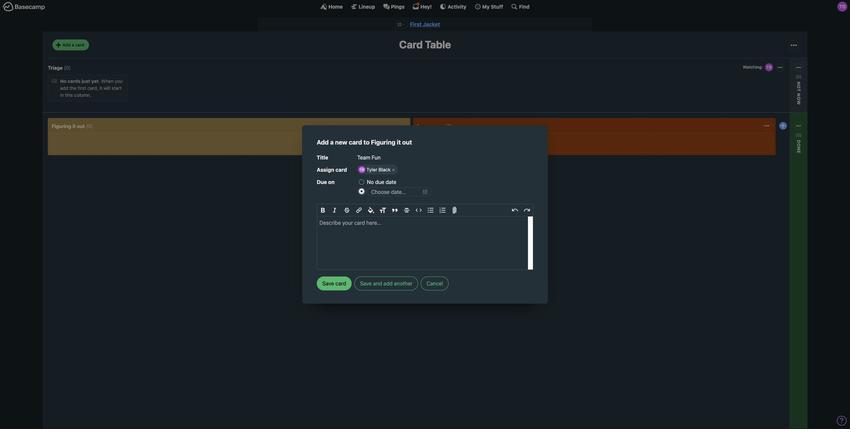 Task type: locate. For each thing, give the bounding box(es) containing it.
save and add another
[[360, 281, 413, 287]]

n
[[797, 93, 802, 97], [797, 147, 802, 151]]

figuring
[[52, 123, 71, 129], [371, 139, 396, 146]]

o
[[797, 85, 802, 89], [797, 97, 802, 101], [797, 144, 802, 147]]

color it pink image
[[386, 159, 391, 165]]

color it yellow image
[[366, 159, 371, 165]]

1 horizontal spatial it
[[100, 86, 102, 91]]

1 vertical spatial n
[[797, 147, 802, 151]]

2 vertical spatial add
[[360, 179, 368, 185]]

my stuff
[[483, 3, 504, 9]]

add right and
[[384, 281, 393, 287]]

due
[[375, 180, 385, 186]]

o up "w"
[[797, 85, 802, 89]]

add inside save and add another button
[[384, 281, 393, 287]]

0 horizontal spatial figuring
[[52, 123, 71, 129]]

1 horizontal spatial add
[[384, 281, 393, 287]]

0 horizontal spatial a
[[72, 42, 74, 47]]

in
[[417, 123, 422, 129]]

out
[[77, 123, 85, 129], [403, 139, 412, 146]]

0 horizontal spatial no
[[60, 79, 67, 84]]

Choose date… field
[[367, 188, 432, 197]]

start
[[112, 86, 122, 91]]

date
[[386, 180, 397, 186]]

my stuff button
[[475, 3, 504, 10]]

1 vertical spatial add
[[384, 281, 393, 287]]

pings button
[[383, 3, 405, 10]]

you
[[115, 79, 123, 84]]

activity
[[448, 3, 467, 9]]

(0)
[[64, 65, 71, 71], [796, 74, 802, 79], [86, 123, 93, 129], [445, 123, 452, 129], [796, 132, 802, 138]]

1 vertical spatial tyler black image
[[395, 136, 404, 145]]

it down this
[[73, 123, 76, 129]]

add
[[63, 42, 71, 47], [317, 139, 329, 146], [360, 179, 368, 185]]

1 vertical spatial no
[[367, 180, 374, 186]]

1 vertical spatial o
[[797, 97, 802, 101]]

no for no due date
[[367, 180, 374, 186]]

× link
[[390, 167, 397, 173]]

3 o from the top
[[797, 144, 802, 147]]

1 horizontal spatial no
[[367, 180, 374, 186]]

this
[[65, 92, 73, 98]]

0 vertical spatial add
[[60, 86, 68, 91]]

0 vertical spatial out
[[77, 123, 85, 129]]

0 horizontal spatial tyler black image
[[395, 136, 404, 145]]

pings
[[391, 3, 405, 9]]

2 horizontal spatial add
[[360, 179, 368, 185]]

due on
[[317, 180, 335, 186]]

(0) up the d
[[796, 132, 802, 138]]

1 horizontal spatial tyler black image
[[765, 63, 774, 72]]

no left cards
[[60, 79, 67, 84]]

cards
[[68, 79, 81, 84]]

0 horizontal spatial it
[[73, 123, 76, 129]]

1 vertical spatial add
[[317, 139, 329, 146]]

no cards just yet
[[60, 79, 99, 84]]

main element
[[0, 0, 851, 13]]

1 o from the top
[[797, 85, 802, 89]]

None submit
[[755, 95, 802, 103], [358, 146, 404, 154], [755, 154, 802, 162], [358, 190, 404, 198], [358, 210, 404, 218], [358, 218, 404, 226], [317, 277, 352, 291], [755, 95, 802, 103], [358, 146, 404, 154], [755, 154, 802, 162], [358, 190, 404, 198], [358, 210, 404, 218], [358, 218, 404, 226], [317, 277, 352, 291]]

figuring it out link
[[52, 123, 85, 129]]

tyler black image
[[765, 63, 774, 72], [395, 136, 404, 145]]

1 horizontal spatial out
[[403, 139, 412, 146]]

hey!
[[421, 3, 432, 9]]

no left due on the top left of page
[[367, 180, 374, 186]]

it
[[100, 86, 102, 91], [73, 123, 76, 129], [397, 139, 401, 146]]

2 horizontal spatial it
[[397, 139, 401, 146]]

t
[[797, 89, 802, 92]]

add up in
[[60, 86, 68, 91]]

1 horizontal spatial a
[[330, 139, 334, 146]]

it up color it purple icon
[[397, 139, 401, 146]]

tyler black image
[[838, 2, 848, 12]]

o down t
[[797, 97, 802, 101]]

n down t
[[797, 93, 802, 97]]

triage (0)
[[48, 65, 71, 71]]

figuring right to
[[371, 139, 396, 146]]

0 vertical spatial it
[[100, 86, 102, 91]]

progress
[[423, 123, 444, 129]]

in
[[60, 92, 64, 98]]

on
[[328, 180, 335, 186]]

add card
[[360, 179, 379, 185]]

title
[[317, 155, 328, 161]]

column.
[[74, 92, 91, 98]]

0 vertical spatial n
[[797, 93, 802, 97]]

a
[[72, 42, 74, 47], [330, 139, 334, 146]]

0 vertical spatial figuring
[[52, 123, 71, 129]]

no inside add it to the schedule? option group
[[367, 180, 374, 186]]

card
[[75, 42, 84, 47], [349, 139, 362, 146], [336, 167, 347, 173], [369, 179, 379, 185]]

e
[[797, 151, 802, 154]]

card
[[399, 38, 423, 51]]

stuff
[[491, 3, 504, 9]]

activity link
[[440, 3, 467, 10]]

2 vertical spatial it
[[397, 139, 401, 146]]

when
[[101, 79, 114, 84]]

1 vertical spatial it
[[73, 123, 76, 129]]

assign card
[[317, 167, 347, 173]]

1 n from the top
[[797, 93, 802, 97]]

another
[[394, 281, 413, 287]]

due
[[317, 180, 327, 186]]

add
[[60, 86, 68, 91], [384, 281, 393, 287]]

first
[[410, 21, 422, 27]]

add up "triage (0)"
[[63, 42, 71, 47]]

2 n from the top
[[797, 147, 802, 151]]

triage
[[48, 65, 63, 71]]

2 vertical spatial o
[[797, 144, 802, 147]]

(0) right the figuring it out link
[[86, 123, 93, 129]]

home
[[329, 3, 343, 9]]

it left will on the left of page
[[100, 86, 102, 91]]

save
[[360, 281, 372, 287]]

yet
[[91, 79, 99, 84]]

add card link
[[358, 178, 404, 186]]

n down the d
[[797, 147, 802, 151]]

1 horizontal spatial figuring
[[371, 139, 396, 146]]

1 horizontal spatial add
[[317, 139, 329, 146]]

0 vertical spatial add
[[63, 42, 71, 47]]

0 horizontal spatial add
[[63, 42, 71, 47]]

add down color it blue icon
[[360, 179, 368, 185]]

watching:
[[743, 64, 763, 70], [360, 138, 381, 143], [757, 146, 778, 151]]

o up e
[[797, 144, 802, 147]]

color it brown image
[[373, 167, 378, 172]]

option group
[[358, 158, 404, 174]]

0 horizontal spatial add
[[60, 86, 68, 91]]

will
[[104, 86, 110, 91]]

1 vertical spatial a
[[330, 139, 334, 146]]

0 vertical spatial o
[[797, 85, 802, 89]]

add up title
[[317, 139, 329, 146]]

0 vertical spatial no
[[60, 79, 67, 84]]

0 vertical spatial a
[[72, 42, 74, 47]]

color it blue image
[[359, 167, 365, 172]]

figuring down in
[[52, 123, 71, 129]]

2 o from the top
[[797, 97, 802, 101]]

no due date
[[367, 180, 397, 186]]

no
[[60, 79, 67, 84], [367, 180, 374, 186]]

n o t n o w
[[797, 82, 802, 105]]



Task type: describe. For each thing, give the bounding box(es) containing it.
add for add card
[[360, 179, 368, 185]]

hey! button
[[413, 3, 432, 10]]

add for add a card
[[63, 42, 71, 47]]

. when you add the first card, it will start in this column.
[[60, 79, 123, 98]]

save and add another button
[[355, 277, 418, 291]]

just
[[82, 79, 90, 84]]

.
[[99, 79, 100, 84]]

2 vertical spatial watching:
[[757, 146, 778, 151]]

card inside add a card link
[[75, 42, 84, 47]]

1 vertical spatial figuring
[[371, 139, 396, 146]]

card,
[[87, 86, 98, 91]]

jacket
[[423, 21, 440, 27]]

cancel
[[427, 281, 443, 287]]

lineup link
[[351, 3, 375, 10]]

w
[[797, 101, 802, 105]]

the
[[70, 86, 76, 91]]

add a new card to figuring it out
[[317, 139, 412, 146]]

1 vertical spatial watching:
[[360, 138, 381, 143]]

first jacket
[[410, 21, 440, 27]]

a for new
[[330, 139, 334, 146]]

(0) right triage link
[[64, 65, 71, 71]]

(0) right progress
[[445, 123, 452, 129]]

color it green image
[[366, 167, 371, 172]]

tyler
[[367, 167, 378, 173]]

color it purple image
[[392, 159, 398, 165]]

card table
[[399, 38, 451, 51]]

in progress (0)
[[417, 123, 452, 129]]

0 horizontal spatial out
[[77, 123, 85, 129]]

color it white image
[[359, 159, 365, 165]]

cancel link
[[421, 277, 449, 291]]

home link
[[321, 3, 343, 10]]

find
[[520, 3, 530, 9]]

figuring it out (0)
[[52, 123, 93, 129]]

no for no cards just yet
[[60, 79, 67, 84]]

n
[[797, 82, 802, 85]]

×
[[392, 167, 395, 173]]

a for card
[[72, 42, 74, 47]]

add it to the schedule? option group
[[359, 178, 534, 197]]

color it red image
[[379, 159, 384, 165]]

and
[[373, 281, 382, 287]]

card inside add card link
[[369, 179, 379, 185]]

o for d o n e
[[797, 144, 802, 147]]

add a card
[[63, 42, 84, 47]]

rename link
[[358, 202, 404, 210]]

first jacket link
[[410, 21, 440, 27]]

lineup
[[359, 3, 375, 9]]

d
[[797, 140, 802, 144]]

new
[[335, 139, 348, 146]]

0 vertical spatial tyler black image
[[765, 63, 774, 72]]

it inside the . when you add the first card, it will start in this column.
[[100, 86, 102, 91]]

black
[[379, 167, 391, 173]]

Type a card title… text field
[[358, 153, 534, 163]]

triage link
[[48, 65, 63, 71]]

(0) up n
[[796, 74, 802, 79]]

rename
[[360, 203, 377, 209]]

color it orange image
[[373, 159, 378, 165]]

tyler black ×
[[367, 167, 395, 173]]

1 vertical spatial out
[[403, 139, 412, 146]]

add a card link
[[53, 40, 89, 50]]

d o n e
[[797, 140, 802, 154]]

my
[[483, 3, 490, 9]]

Describe your card here… text field
[[317, 217, 533, 270]]

add for add a new card to figuring it out
[[317, 139, 329, 146]]

first
[[78, 86, 86, 91]]

table
[[425, 38, 451, 51]]

switch accounts image
[[3, 2, 45, 12]]

in progress link
[[417, 123, 444, 129]]

0 vertical spatial watching:
[[743, 64, 763, 70]]

o for n o t n o w
[[797, 85, 802, 89]]

add inside the . when you add the first card, it will start in this column.
[[60, 86, 68, 91]]

find button
[[512, 3, 530, 10]]

assign
[[317, 167, 334, 173]]

to
[[364, 139, 370, 146]]



Task type: vqa. For each thing, say whether or not it's contained in the screenshot.
rightmost IT
yes



